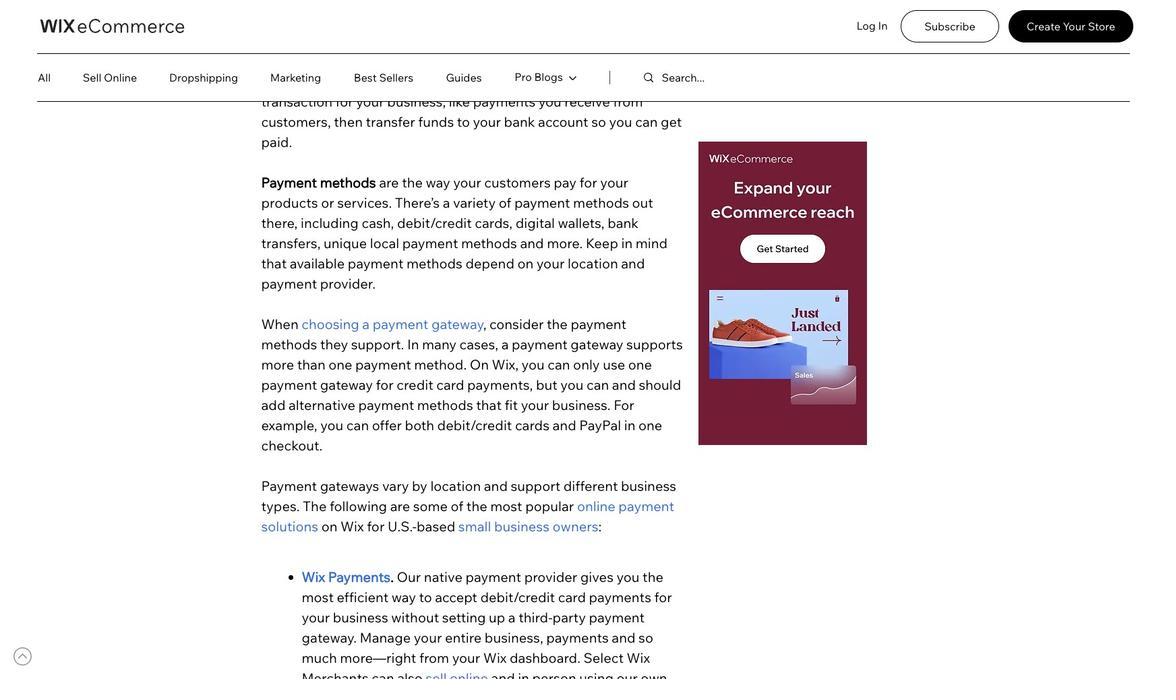Task type: describe. For each thing, give the bounding box(es) containing it.
choosing a payment gateway link
[[302, 315, 483, 332]]

only
[[573, 356, 600, 373]]

blogs
[[535, 70, 563, 84]]

way inside our native payment provider gives you the most efficient way to accept debit/credit card payments for your business without setting up a third-party payment gateway. manage your entire business, payments and so much more—right from your wix dashboard. select wix merchants can also
[[392, 589, 416, 606]]

you down alternative on the bottom of the page
[[321, 417, 344, 434]]

in inside are the way your customers pay for your products or services. there's a variety of payment methods out there, including cash, debit/credit cards, digital wallets, bank transfers, unique local payment methods and more. keep in mind that available payment methods depend on your location and payment provider.
[[622, 235, 633, 251]]

bank inside are the way your customers pay for your products or services. there's a variety of payment methods out there, including cash, debit/credit cards, digital wallets, bank transfers, unique local payment methods and more. keep in mind that available payment methods depend on your location and payment provider.
[[608, 214, 639, 231]]

keep
[[586, 235, 619, 251]]

wix left payments
[[302, 568, 325, 585]]

our
[[397, 568, 421, 585]]

1 vertical spatial payments
[[589, 589, 652, 606]]

our native payment provider gives you the most efficient way to accept debit/credit card payments for your business without setting up a third-party payment gateway. manage your entire business, payments and so much more—right from your wix dashboard. select wix merchants can also
[[302, 568, 675, 679]]

Search... search field
[[662, 62, 786, 93]]

and down mind
[[621, 255, 645, 272]]

transfer
[[366, 113, 415, 130]]

provider.
[[320, 275, 376, 292]]

manage
[[360, 629, 411, 646]]

that inside the , consider the payment methods they support. in many cases, a payment gateway supports more than one payment method. on wix, you can only use one payment gateway for credit card payments, but you can and should add alternative payment methods that fit your business. for example, you can offer both debit/credit cards and paypal in one checkout.
[[476, 396, 502, 413]]

more
[[261, 356, 294, 373]]

store
[[1088, 19, 1116, 33]]

on inside are the way your customers pay for your products or services. there's a variety of payment methods out there, including cash, debit/credit cards, digital wallets, bank transfers, unique local payment methods and more. keep in mind that available payment methods depend on your location and payment provider.
[[518, 255, 534, 272]]

methods up "depend" at the left top of page
[[461, 235, 517, 251]]

supports
[[627, 336, 683, 353]]

and inside payment gateways vary by location and support different business types. the following are some of the most popular
[[484, 477, 508, 494]]

pro blogs
[[515, 70, 563, 84]]

subscribe
[[925, 19, 976, 33]]

payment down there's
[[403, 235, 458, 251]]

your down the providers)
[[473, 113, 501, 130]]

payment up like
[[418, 73, 474, 90]]

customers,
[[261, 113, 331, 130]]

methods up 'services.'
[[320, 174, 376, 191]]

popular
[[526, 498, 574, 514]]

also
[[397, 670, 423, 679]]

select
[[584, 649, 624, 666]]

marketing link
[[254, 64, 338, 91]]

your inside the , consider the payment methods they support. in many cases, a payment gateway supports more than one payment method. on wix, you can only use one payment gateway for credit card payments, but you can and should add alternative payment methods that fit your business. for example, you can offer both debit/credit cards and paypal in one checkout.
[[521, 396, 549, 413]]

when choosing a payment gateway
[[261, 315, 483, 332]]

transfers,
[[261, 235, 321, 251]]

fit
[[505, 396, 518, 413]]

methods up both
[[417, 396, 473, 413]]

the inside are the way your customers pay for your products or services. there's a variety of payment methods out there, including cash, debit/credit cards, digital wallets, bank transfers, unique local payment methods and more. keep in mind that available payment methods depend on your location and payment provider.
[[402, 174, 423, 191]]

up
[[489, 609, 505, 626]]

pay
[[554, 174, 577, 191]]

and inside our native payment provider gives you the most efficient way to accept debit/credit card payments for your business without setting up a third-party payment gateway. manage your entire business, payments and so much more—right from your wix dashboard. select wix merchants can also
[[612, 629, 636, 646]]

your down more.
[[537, 255, 565, 272]]

from inside our native payment provider gives you the most efficient way to accept debit/credit card payments for your business without setting up a third-party payment gateway. manage your entire business, payments and so much more—right from your wix dashboard. select wix merchants can also
[[419, 649, 449, 666]]

so inside process every transaction for your business, like payments you receive from customers, then transfer funds to your bank account so you can get paid.
[[592, 113, 606, 130]]

wix down following
[[341, 518, 364, 535]]

by
[[412, 477, 428, 494]]

wix,
[[492, 356, 519, 373]]

different
[[564, 477, 618, 494]]

funds
[[418, 113, 454, 130]]

dropshipping
[[169, 71, 238, 84]]

variety
[[453, 194, 496, 211]]

cash,
[[362, 214, 394, 231]]

you inside our native payment provider gives you the most efficient way to accept debit/credit card payments for your business without setting up a third-party payment gateway. manage your entire business, payments and so much more—right from your wix dashboard. select wix merchants can also
[[617, 568, 640, 585]]

most inside payment gateways vary by location and support different business types. the following are some of the most popular
[[490, 498, 523, 514]]

native
[[424, 568, 463, 585]]

1 vertical spatial on
[[322, 518, 338, 535]]

payment methods
[[261, 174, 379, 191]]

u.s.-
[[388, 518, 417, 535]]

log in
[[857, 19, 888, 32]]

choosing
[[302, 315, 359, 332]]

unique
[[324, 235, 367, 251]]

location inside are the way your customers pay for your products or services. there's a variety of payment methods out there, including cash, debit/credit cards, digital wallets, bank transfers, unique local payment methods and more. keep in mind that available payment methods depend on your location and payment provider.
[[568, 255, 618, 272]]

vary
[[382, 477, 409, 494]]

payment up 'only'
[[571, 315, 627, 332]]

example,
[[261, 417, 317, 434]]

create your store
[[1027, 19, 1116, 33]]

merchants
[[302, 670, 369, 679]]

payments
[[328, 568, 391, 585]]

online payment solutions link
[[261, 498, 678, 535]]

are the way your customers pay for your products or services. there's a variety of payment methods out there, including cash, debit/credit cards, digital wallets, bank transfers, unique local payment methods and more. keep in mind that available payment methods depend on your location and payment provider.
[[261, 174, 671, 292]]

business, inside our native payment provider gives you the most efficient way to accept debit/credit card payments for your business without setting up a third-party payment gateway. manage your entire business, payments and so much more—right from your wix dashboard. select wix merchants can also
[[485, 629, 544, 646]]

a inside are the way your customers pay for your products or services. there's a variety of payment methods out there, including cash, debit/credit cards, digital wallets, bank transfers, unique local payment methods and more. keep in mind that available payment methods depend on your location and payment provider.
[[443, 194, 450, 211]]

much
[[302, 649, 337, 666]]

are inside are the way your customers pay for your products or services. there's a variety of payment methods out there, including cash, debit/credit cards, digital wallets, bank transfers, unique local payment methods and more. keep in mind that available payment methods depend on your location and payment provider.
[[379, 174, 399, 191]]

payment up the select
[[589, 609, 645, 626]]

in inside the , consider the payment methods they support. in many cases, a payment gateway supports more than one payment method. on wix, you can only use one payment gateway for credit card payments, but you can and should add alternative payment methods that fit your business. for example, you can offer both debit/credit cards and paypal in one checkout.
[[407, 336, 419, 353]]

can down 'only'
[[587, 376, 609, 393]]

of for the
[[451, 498, 464, 514]]

(aka
[[382, 73, 415, 90]]

many
[[422, 336, 457, 353]]

0 vertical spatial in
[[879, 19, 888, 32]]

receive
[[565, 93, 610, 110]]

payment inside the online payment solutions
[[619, 498, 675, 514]]

methods left "depend" at the left top of page
[[407, 255, 463, 272]]

there,
[[261, 214, 298, 231]]

entire
[[445, 629, 482, 646]]

payment gateways (aka payment providers)
[[261, 73, 544, 90]]

can inside process every transaction for your business, like payments you receive from customers, then transfer funds to your bank account so you can get paid.
[[636, 113, 658, 130]]

payments,
[[467, 376, 533, 393]]

based
[[417, 518, 456, 535]]

payment for are the way your customers pay for your products or services. there's a variety of payment methods out there, including cash, debit/credit cards, digital wallets, bank transfers, unique local payment methods and more. keep in mind that available payment methods depend on your location and payment provider.
[[261, 174, 317, 191]]

the inside payment gateways vary by location and support different business types. the following are some of the most popular
[[467, 498, 487, 514]]

wix payments link
[[302, 568, 391, 585]]

sellers
[[379, 71, 414, 84]]

business inside our native payment provider gives you the most efficient way to accept debit/credit card payments for your business without setting up a third-party payment gateway. manage your entire business, payments and so much more—right from your wix dashboard. select wix merchants can also
[[333, 609, 388, 626]]

consider
[[490, 315, 544, 332]]

card inside the , consider the payment methods they support. in many cases, a payment gateway supports more than one payment method. on wix, you can only use one payment gateway for credit card payments, but you can and should add alternative payment methods that fit your business. for example, you can offer both debit/credit cards and paypal in one checkout.
[[437, 376, 464, 393]]

process every transaction for your business, like payments you receive from customers, then transfer funds to your bank account so you can get paid.
[[261, 73, 685, 150]]

gateways for (aka
[[320, 73, 379, 90]]

setting
[[442, 609, 486, 626]]

small business owners link
[[459, 518, 599, 535]]

your up variety
[[453, 174, 482, 191]]

one down should
[[639, 417, 663, 434]]

depend
[[466, 255, 515, 272]]

cards
[[515, 417, 550, 434]]

then
[[334, 113, 363, 130]]

the
[[303, 498, 327, 514]]

to inside process every transaction for your business, like payments you receive from customers, then transfer funds to your bank account so you can get paid.
[[457, 113, 470, 130]]

or
[[321, 194, 334, 211]]

wix down up
[[484, 649, 507, 666]]

debit/credit inside the , consider the payment methods they support. in many cases, a payment gateway supports more than one payment method. on wix, you can only use one payment gateway for credit card payments, but you can and should add alternative payment methods that fit your business. for example, you can offer both debit/credit cards and paypal in one checkout.
[[438, 417, 512, 434]]

can left offer
[[347, 417, 369, 434]]

without
[[391, 609, 439, 626]]

log in link
[[854, 12, 891, 40]]

payment up up
[[466, 568, 522, 585]]

payment down local
[[348, 255, 404, 272]]

on
[[470, 356, 489, 373]]

offer
[[372, 417, 402, 434]]

but
[[536, 376, 558, 393]]

out
[[632, 194, 654, 211]]

2 vertical spatial payments
[[547, 629, 609, 646]]

to inside our native payment provider gives you the most efficient way to accept debit/credit card payments for your business without setting up a third-party payment gateway. manage your entire business, payments and so much more—right from your wix dashboard. select wix merchants can also
[[419, 589, 432, 606]]

for inside our native payment provider gives you the most efficient way to accept debit/credit card payments for your business without setting up a third-party payment gateway. manage your entire business, payments and so much more—right from your wix dashboard. select wix merchants can also
[[655, 589, 672, 606]]

you down the receive
[[609, 113, 632, 130]]

business inside payment gateways vary by location and support different business types. the following are some of the most popular
[[621, 477, 677, 494]]

sell
[[83, 71, 101, 84]]

wix right the select
[[627, 649, 650, 666]]

a inside our native payment provider gives you the most efficient way to accept debit/credit card payments for your business without setting up a third-party payment gateway. manage your entire business, payments and so much more—right from your wix dashboard. select wix merchants can also
[[508, 609, 516, 626]]

most inside our native payment provider gives you the most efficient way to accept debit/credit card payments for your business without setting up a third-party payment gateway. manage your entire business, payments and so much more—right from your wix dashboard. select wix merchants can also
[[302, 589, 334, 606]]

one down supports
[[628, 356, 652, 373]]

a up support.
[[362, 315, 370, 332]]

there's
[[395, 194, 440, 211]]

your up gateway.
[[302, 609, 330, 626]]

payment up offer
[[359, 396, 414, 413]]

third-
[[519, 609, 553, 626]]

bank inside process every transaction for your business, like payments you receive from customers, then transfer funds to your bank account so you can get paid.
[[504, 113, 535, 130]]



Task type: locate. For each thing, give the bounding box(es) containing it.
1 horizontal spatial to
[[457, 113, 470, 130]]

None search field
[[636, 62, 814, 93]]

in left mind
[[622, 235, 633, 251]]

and down digital
[[520, 235, 544, 251]]

for inside process every transaction for your business, like payments you receive from customers, then transfer funds to your bank account so you can get paid.
[[336, 93, 353, 110]]

a
[[443, 194, 450, 211], [362, 315, 370, 332], [502, 336, 509, 353], [508, 609, 516, 626]]

are inside payment gateways vary by location and support different business types. the following are some of the most popular
[[390, 498, 410, 514]]

checkout.
[[261, 437, 323, 454]]

1 vertical spatial location
[[431, 477, 481, 494]]

for
[[336, 93, 353, 110], [580, 174, 598, 191], [376, 376, 394, 393], [367, 518, 385, 535], [655, 589, 672, 606]]

payments down the providers)
[[473, 93, 536, 110]]

business down "efficient"
[[333, 609, 388, 626]]

cards,
[[475, 214, 513, 231]]

0 horizontal spatial to
[[419, 589, 432, 606]]

0 horizontal spatial gateway
[[320, 376, 373, 393]]

business, down up
[[485, 629, 544, 646]]

wix payments .
[[302, 568, 394, 585]]

both
[[405, 417, 434, 434]]

methods up wallets,
[[573, 194, 629, 211]]

the
[[402, 174, 423, 191], [547, 315, 568, 332], [467, 498, 487, 514], [643, 568, 664, 585]]

1 vertical spatial to
[[419, 589, 432, 606]]

payment up digital
[[515, 194, 570, 211]]

1 horizontal spatial from
[[613, 93, 643, 110]]

and
[[520, 235, 544, 251], [621, 255, 645, 272], [612, 376, 636, 393], [553, 417, 577, 434], [484, 477, 508, 494], [612, 629, 636, 646]]

payment down "available"
[[261, 275, 317, 292]]

business,
[[387, 93, 446, 110], [485, 629, 544, 646]]

best sellers link
[[338, 64, 430, 91]]

efficient
[[337, 589, 389, 606]]

online payment solutions
[[261, 498, 678, 535]]

more.
[[547, 235, 583, 251]]

online
[[104, 71, 137, 84]]

1 vertical spatial in
[[624, 417, 636, 434]]

your down "entire"
[[452, 649, 480, 666]]

all link
[[38, 64, 66, 91]]

debit/credit down there's
[[397, 214, 472, 231]]

payment right 'online'
[[619, 498, 675, 514]]

add
[[261, 396, 286, 413]]

way
[[426, 174, 450, 191], [392, 589, 416, 606]]

in
[[622, 235, 633, 251], [624, 417, 636, 434]]

support
[[511, 477, 561, 494]]

marketing
[[270, 71, 321, 84]]

that
[[261, 255, 287, 272], [476, 396, 502, 413]]

products
[[261, 194, 318, 211]]

the up small
[[467, 498, 487, 514]]

gateway up many
[[432, 315, 483, 332]]

guides
[[446, 71, 482, 84]]

guides link
[[430, 64, 498, 91]]

create
[[1027, 19, 1061, 33]]

digital
[[516, 214, 555, 231]]

can down more—right
[[372, 670, 394, 679]]

the inside our native payment provider gives you the most efficient way to accept debit/credit card payments for your business without setting up a third-party payment gateway. manage your entire business, payments and so much more—right from your wix dashboard. select wix merchants can also
[[643, 568, 664, 585]]

the up there's
[[402, 174, 423, 191]]

0 vertical spatial gateway
[[432, 315, 483, 332]]

create your store link
[[1009, 10, 1134, 42]]

way down our
[[392, 589, 416, 606]]

1 horizontal spatial most
[[490, 498, 523, 514]]

providers)
[[477, 73, 541, 90]]

gives
[[581, 568, 614, 585]]

you up account
[[539, 93, 562, 110]]

your down best
[[356, 93, 384, 110]]

1 vertical spatial way
[[392, 589, 416, 606]]

1 horizontal spatial card
[[558, 589, 586, 606]]

payment up transaction
[[261, 73, 317, 90]]

payment
[[418, 73, 474, 90], [515, 194, 570, 211], [403, 235, 458, 251], [348, 255, 404, 272], [261, 275, 317, 292], [373, 315, 429, 332], [571, 315, 627, 332], [512, 336, 568, 353], [355, 356, 411, 373], [261, 376, 317, 393], [359, 396, 414, 413], [619, 498, 675, 514], [466, 568, 522, 585], [589, 609, 645, 626]]

for inside the , consider the payment methods they support. in many cases, a payment gateway supports more than one payment method. on wix, you can only use one payment gateway for credit card payments, but you can and should add alternative payment methods that fit your business. for example, you can offer both debit/credit cards and paypal in one checkout.
[[376, 376, 394, 393]]

credit
[[397, 376, 434, 393]]

payment down consider
[[512, 336, 568, 353]]

0 vertical spatial business,
[[387, 93, 446, 110]]

0 vertical spatial debit/credit
[[397, 214, 472, 231]]

0 vertical spatial bank
[[504, 113, 535, 130]]

gateways for vary
[[320, 477, 379, 494]]

0 horizontal spatial bank
[[504, 113, 535, 130]]

get
[[661, 113, 682, 130]]

0 vertical spatial on
[[518, 255, 534, 272]]

, consider the payment methods they support. in many cases, a payment gateway supports more than one payment method. on wix, you can only use one payment gateway for credit card payments, but you can and should add alternative payment methods that fit your business. for example, you can offer both debit/credit cards and paypal in one checkout.
[[261, 315, 686, 454]]

0 horizontal spatial most
[[302, 589, 334, 606]]

1 horizontal spatial gateway
[[432, 315, 483, 332]]

1 horizontal spatial on
[[518, 255, 534, 272]]

bank down the providers)
[[504, 113, 535, 130]]

1 payment from the top
[[261, 73, 317, 90]]

,
[[483, 315, 487, 332]]

to
[[457, 113, 470, 130], [419, 589, 432, 606]]

on down the
[[322, 518, 338, 535]]

process
[[544, 73, 593, 90]]

debit/credit up third-
[[481, 589, 555, 606]]

and left the 'support' at the left
[[484, 477, 508, 494]]

are up 'services.'
[[379, 174, 399, 191]]

2 vertical spatial debit/credit
[[481, 589, 555, 606]]

of for payment
[[499, 194, 512, 211]]

in
[[879, 19, 888, 32], [407, 336, 419, 353]]

0 vertical spatial in
[[622, 235, 633, 251]]

a up wix,
[[502, 336, 509, 353]]

including
[[301, 214, 359, 231]]

can up but
[[548, 356, 570, 373]]

a inside the , consider the payment methods they support. in many cases, a payment gateway supports more than one payment method. on wix, you can only use one payment gateway for credit card payments, but you can and should add alternative payment methods that fit your business. for example, you can offer both debit/credit cards and paypal in one checkout.
[[502, 336, 509, 353]]

0 horizontal spatial way
[[392, 589, 416, 606]]

the right gives
[[643, 568, 664, 585]]

2 vertical spatial gateway
[[320, 376, 373, 393]]

and up the select
[[612, 629, 636, 646]]

0 horizontal spatial of
[[451, 498, 464, 514]]

card
[[437, 376, 464, 393], [558, 589, 586, 606]]

following
[[330, 498, 387, 514]]

a left variety
[[443, 194, 450, 211]]

0 vertical spatial from
[[613, 93, 643, 110]]

like
[[449, 93, 470, 110]]

most down the wix payments link
[[302, 589, 334, 606]]

1 horizontal spatial way
[[426, 174, 450, 191]]

methods
[[320, 174, 376, 191], [573, 194, 629, 211], [461, 235, 517, 251], [407, 255, 463, 272], [261, 336, 317, 353], [417, 396, 473, 413]]

customers
[[485, 174, 551, 191]]

payments down party
[[547, 629, 609, 646]]

0 horizontal spatial from
[[419, 649, 449, 666]]

support.
[[351, 336, 404, 353]]

owners
[[553, 518, 599, 535]]

2 payment from the top
[[261, 174, 317, 191]]

for
[[614, 396, 635, 413]]

way up there's
[[426, 174, 450, 191]]

payment for process every transaction for your business, like payments you receive from customers, then transfer funds to your bank account so you can get paid.
[[261, 73, 317, 90]]

0 horizontal spatial on
[[322, 518, 338, 535]]

and up for
[[612, 376, 636, 393]]

from up the also
[[419, 649, 449, 666]]

1 vertical spatial debit/credit
[[438, 417, 512, 434]]

the inside the , consider the payment methods they support. in many cases, a payment gateway supports more than one payment method. on wix, you can only use one payment gateway for credit card payments, but you can and should add alternative payment methods that fit your business. for example, you can offer both debit/credit cards and paypal in one checkout.
[[547, 315, 568, 332]]

2 vertical spatial business
[[333, 609, 388, 626]]

your up cards
[[521, 396, 549, 413]]

1 vertical spatial payment
[[261, 174, 317, 191]]

0 vertical spatial payment
[[261, 73, 317, 90]]

business.
[[552, 396, 611, 413]]

1 vertical spatial are
[[390, 498, 410, 514]]

subscribe link
[[901, 10, 1000, 42]]

when
[[261, 315, 299, 332]]

0 vertical spatial are
[[379, 174, 399, 191]]

dashboard.
[[510, 649, 581, 666]]

2 vertical spatial payment
[[261, 477, 317, 494]]

your right pay
[[601, 174, 629, 191]]

1 vertical spatial business
[[494, 518, 550, 535]]

to up without
[[419, 589, 432, 606]]

wix ecommerce expand your ecommerce reach image
[[698, 142, 867, 445]]

site element
[[498, 61, 579, 103]]

methods down when
[[261, 336, 317, 353]]

card up party
[[558, 589, 586, 606]]

in inside the , consider the payment methods they support. in many cases, a payment gateway supports more than one payment method. on wix, you can only use one payment gateway for credit card payments, but you can and should add alternative payment methods that fit your business. for example, you can offer both debit/credit cards and paypal in one checkout.
[[624, 417, 636, 434]]

than
[[297, 356, 326, 373]]

some
[[413, 498, 448, 514]]

0 horizontal spatial card
[[437, 376, 464, 393]]

1 vertical spatial of
[[451, 498, 464, 514]]

you up but
[[522, 356, 545, 373]]

wallets,
[[558, 214, 605, 231]]

0 horizontal spatial location
[[431, 477, 481, 494]]

more—right
[[340, 649, 416, 666]]

most up small business owners link
[[490, 498, 523, 514]]

1 gateways from the top
[[320, 73, 379, 90]]

way inside are the way your customers pay for your products or services. there's a variety of payment methods out there, including cash, debit/credit cards, digital wallets, bank transfers, unique local payment methods and more. keep in mind that available payment methods depend on your location and payment provider.
[[426, 174, 450, 191]]

of inside payment gateways vary by location and support different business types. the following are some of the most popular
[[451, 498, 464, 514]]

1 horizontal spatial bank
[[608, 214, 639, 231]]

should
[[639, 376, 682, 393]]

business, inside process every transaction for your business, like payments you receive from customers, then transfer funds to your bank account so you can get paid.
[[387, 93, 446, 110]]

0 horizontal spatial in
[[407, 336, 419, 353]]

location inside payment gateways vary by location and support different business types. the following are some of the most popular
[[431, 477, 481, 494]]

0 vertical spatial of
[[499, 194, 512, 211]]

0 horizontal spatial business,
[[387, 93, 446, 110]]

1 horizontal spatial business,
[[485, 629, 544, 646]]

in right log
[[879, 19, 888, 32]]

1 vertical spatial gateways
[[320, 477, 379, 494]]

payments
[[473, 93, 536, 110], [589, 589, 652, 606], [547, 629, 609, 646]]

debit/credit down the fit
[[438, 417, 512, 434]]

2 horizontal spatial gateway
[[571, 336, 624, 353]]

from down every at the right of page
[[613, 93, 643, 110]]

of inside are the way your customers pay for your products or services. there's a variety of payment methods out there, including cash, debit/credit cards, digital wallets, bank transfers, unique local payment methods and more. keep in mind that available payment methods depend on your location and payment provider.
[[499, 194, 512, 211]]

payment inside payment gateways vary by location and support different business types. the following are some of the most popular
[[261, 477, 317, 494]]

provider
[[525, 568, 578, 585]]

pro
[[515, 70, 532, 84]]

small
[[459, 518, 491, 535]]

gateway up 'only'
[[571, 336, 624, 353]]

card inside our native payment provider gives you the most efficient way to accept debit/credit card payments for your business without setting up a third-party payment gateway. manage your entire business, payments and so much more—right from your wix dashboard. select wix merchants can also
[[558, 589, 586, 606]]

that inside are the way your customers pay for your products or services. there's a variety of payment methods out there, including cash, debit/credit cards, digital wallets, bank transfers, unique local payment methods and more. keep in mind that available payment methods depend on your location and payment provider.
[[261, 255, 287, 272]]

available
[[290, 255, 345, 272]]

1 horizontal spatial business
[[494, 518, 550, 535]]

account
[[538, 113, 589, 130]]

card down method. at the left bottom
[[437, 376, 464, 393]]

you up "business." on the bottom of the page
[[561, 376, 584, 393]]

can inside our native payment provider gives you the most efficient way to accept debit/credit card payments for your business without setting up a third-party payment gateway. manage your entire business, payments and so much more—right from your wix dashboard. select wix merchants can also
[[372, 670, 394, 679]]

0 vertical spatial that
[[261, 255, 287, 272]]

0 vertical spatial so
[[592, 113, 606, 130]]

of up on wix for u.s.-based small business owners :
[[451, 498, 464, 514]]

so
[[592, 113, 606, 130], [639, 629, 654, 646]]

payment down support.
[[355, 356, 411, 373]]

1 horizontal spatial in
[[879, 19, 888, 32]]

sell online
[[83, 71, 137, 84]]

payment up products
[[261, 174, 317, 191]]

all
[[38, 71, 51, 84]]

so inside our native payment provider gives you the most efficient way to accept debit/credit card payments for your business without setting up a third-party payment gateway. manage your entire business, payments and so much more—right from your wix dashboard. select wix merchants can also
[[639, 629, 654, 646]]

cases,
[[460, 336, 499, 353]]

to down like
[[457, 113, 470, 130]]

the right consider
[[547, 315, 568, 332]]

payment down more
[[261, 376, 317, 393]]

2 gateways from the top
[[320, 477, 379, 494]]

paid.
[[261, 133, 292, 150]]

that down the transfers,
[[261, 255, 287, 272]]

debit/credit inside our native payment provider gives you the most efficient way to accept debit/credit card payments for your business without setting up a third-party payment gateway. manage your entire business, payments and so much more—right from your wix dashboard. select wix merchants can also
[[481, 589, 555, 606]]

bank down out
[[608, 214, 639, 231]]

payments inside process every transaction for your business, like payments you receive from customers, then transfer funds to your bank account so you can get paid.
[[473, 93, 536, 110]]

1 horizontal spatial so
[[639, 629, 654, 646]]

1 vertical spatial that
[[476, 396, 502, 413]]

1 vertical spatial so
[[639, 629, 654, 646]]

business down popular
[[494, 518, 550, 535]]

alternative
[[289, 396, 356, 413]]

that left the fit
[[476, 396, 502, 413]]

can left get
[[636, 113, 658, 130]]

payment gateways vary by location and support different business types. the following are some of the most popular
[[261, 477, 680, 514]]

are up u.s.-
[[390, 498, 410, 514]]

0 horizontal spatial so
[[592, 113, 606, 130]]

0 horizontal spatial business
[[333, 609, 388, 626]]

in down for
[[624, 417, 636, 434]]

gateways inside payment gateways vary by location and support different business types. the following are some of the most popular
[[320, 477, 379, 494]]

0 horizontal spatial that
[[261, 255, 287, 272]]

0 vertical spatial location
[[568, 255, 618, 272]]

0 vertical spatial way
[[426, 174, 450, 191]]

for inside are the way your customers pay for your products or services. there's a variety of payment methods out there, including cash, debit/credit cards, digital wallets, bank transfers, unique local payment methods and more. keep in mind that available payment methods depend on your location and payment provider.
[[580, 174, 598, 191]]

0 vertical spatial business
[[621, 477, 677, 494]]

business right 'different'
[[621, 477, 677, 494]]

1 vertical spatial in
[[407, 336, 419, 353]]

best sellers
[[354, 71, 414, 84]]

business, down payment gateways (aka payment providers)
[[387, 93, 446, 110]]

1 horizontal spatial of
[[499, 194, 512, 211]]

0 vertical spatial most
[[490, 498, 523, 514]]

3 payment from the top
[[261, 477, 317, 494]]

1 vertical spatial most
[[302, 589, 334, 606]]

you right gives
[[617, 568, 640, 585]]

1 horizontal spatial that
[[476, 396, 502, 413]]

gateway
[[432, 315, 483, 332], [571, 336, 624, 353], [320, 376, 373, 393]]

payments down gives
[[589, 589, 652, 606]]

one down they
[[329, 356, 352, 373]]

2 horizontal spatial business
[[621, 477, 677, 494]]

your down without
[[414, 629, 442, 646]]

0 vertical spatial card
[[437, 376, 464, 393]]

of up "cards," on the left
[[499, 194, 512, 211]]

gateway up alternative on the bottom of the page
[[320, 376, 373, 393]]

debit/credit inside are the way your customers pay for your products or services. there's a variety of payment methods out there, including cash, debit/credit cards, digital wallets, bank transfers, unique local payment methods and more. keep in mind that available payment methods depend on your location and payment provider.
[[397, 214, 472, 231]]

payment up support.
[[373, 315, 429, 332]]

on right "depend" at the left top of page
[[518, 255, 534, 272]]

gateways up following
[[320, 477, 379, 494]]

0 vertical spatial payments
[[473, 93, 536, 110]]

gateways
[[320, 73, 379, 90], [320, 477, 379, 494]]

1 horizontal spatial location
[[568, 255, 618, 272]]

wix
[[341, 518, 364, 535], [302, 568, 325, 585], [484, 649, 507, 666], [627, 649, 650, 666]]

1 vertical spatial from
[[419, 649, 449, 666]]

transaction
[[261, 93, 333, 110]]

your
[[1063, 19, 1086, 33]]

1 vertical spatial card
[[558, 589, 586, 606]]

on wix for u.s.-based small business owners :
[[319, 518, 602, 535]]

1 vertical spatial business,
[[485, 629, 544, 646]]

0 vertical spatial to
[[457, 113, 470, 130]]

location up the some
[[431, 477, 481, 494]]

from inside process every transaction for your business, like payments you receive from customers, then transfer funds to your bank account so you can get paid.
[[613, 93, 643, 110]]

1 vertical spatial bank
[[608, 214, 639, 231]]

1 vertical spatial gateway
[[571, 336, 624, 353]]

payment up the types.
[[261, 477, 317, 494]]

log
[[857, 19, 876, 32]]

0 vertical spatial gateways
[[320, 73, 379, 90]]

location down keep
[[568, 255, 618, 272]]

of
[[499, 194, 512, 211], [451, 498, 464, 514]]

and down "business." on the bottom of the page
[[553, 417, 577, 434]]



Task type: vqa. For each thing, say whether or not it's contained in the screenshot.
right most
yes



